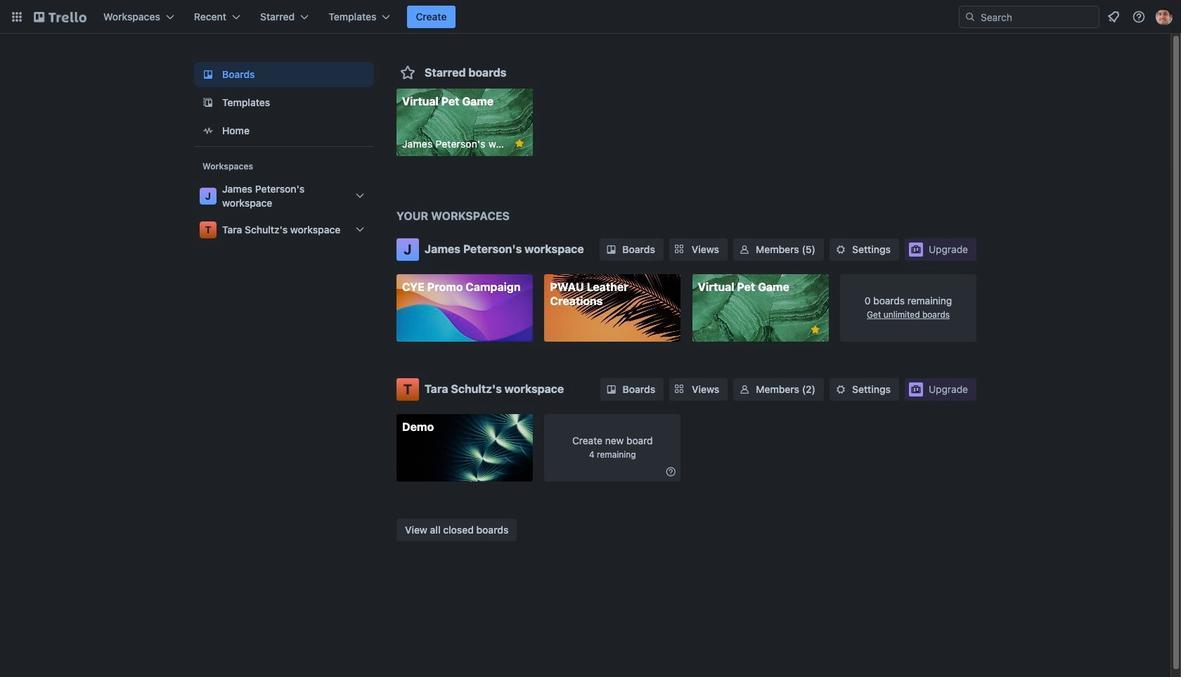 Task type: locate. For each thing, give the bounding box(es) containing it.
sm image
[[738, 242, 752, 256], [738, 383, 752, 397], [834, 383, 849, 397], [664, 465, 678, 479]]

primary element
[[0, 0, 1182, 34]]

0 notifications image
[[1106, 8, 1123, 25]]

home image
[[200, 122, 217, 139]]

Search field
[[977, 7, 1100, 27]]

template board image
[[200, 94, 217, 111]]

sm image
[[605, 242, 619, 256], [834, 242, 849, 256], [605, 383, 619, 397]]

click to unstar this board. it will be removed from your starred list. image
[[514, 137, 526, 150]]

board image
[[200, 66, 217, 83]]



Task type: describe. For each thing, give the bounding box(es) containing it.
james peterson (jamespeterson93) image
[[1157, 8, 1174, 25]]

back to home image
[[34, 6, 87, 28]]

search image
[[965, 11, 977, 23]]

open information menu image
[[1133, 10, 1147, 24]]



Task type: vqa. For each thing, say whether or not it's contained in the screenshot.
to
no



